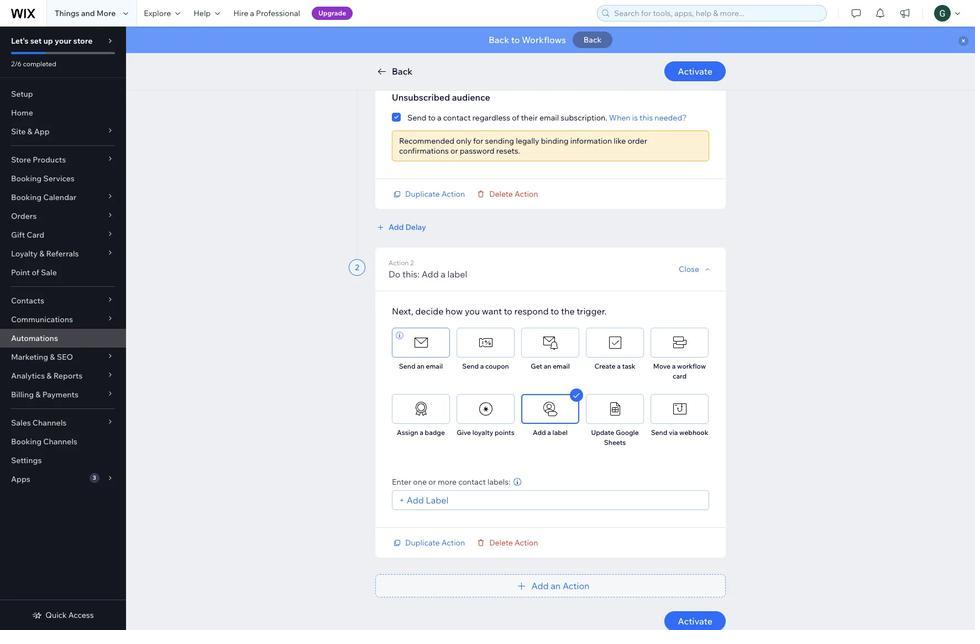 Task type: vqa. For each thing, say whether or not it's contained in the screenshot.
fifth Can
no



Task type: locate. For each thing, give the bounding box(es) containing it.
0 vertical spatial delete
[[490, 189, 513, 199]]

category image up "send a coupon" in the bottom of the page
[[478, 335, 494, 351]]

1 category image from the left
[[478, 335, 494, 351]]

send down next,
[[399, 362, 416, 371]]

needed?
[[655, 113, 687, 123]]

back button inside alert
[[573, 32, 613, 48]]

recommended
[[399, 136, 455, 146]]

add for add an action
[[532, 581, 549, 592]]

icon image
[[413, 335, 429, 351], [607, 335, 623, 351], [672, 335, 688, 351], [413, 401, 429, 418], [478, 401, 494, 418], [542, 401, 559, 418]]

icon image up create a task
[[607, 335, 623, 351]]

& left seo
[[50, 352, 55, 362]]

None checkbox
[[392, 111, 709, 124]]

2 booking from the top
[[11, 192, 42, 202]]

a inside move a workflow card
[[672, 362, 676, 371]]

back up unsubscribed
[[392, 66, 413, 77]]

send
[[408, 113, 427, 123], [399, 362, 416, 371], [462, 362, 479, 371], [651, 429, 668, 437]]

gift card
[[11, 230, 44, 240]]

duplicate up 'delay'
[[405, 189, 440, 199]]

& right billing
[[36, 390, 41, 400]]

1 horizontal spatial or
[[451, 146, 458, 156]]

2 activate button from the top
[[665, 612, 726, 630]]

a right this:
[[441, 269, 446, 280]]

send left coupon
[[462, 362, 479, 371]]

help button
[[187, 0, 227, 27]]

2 delete action from the top
[[490, 538, 538, 548]]

channels inside sales channels popup button
[[33, 418, 67, 428]]

1 vertical spatial booking
[[11, 192, 42, 202]]

legally
[[516, 136, 539, 146]]

1 duplicate from the top
[[405, 189, 440, 199]]

1 vertical spatial duplicate action
[[405, 538, 465, 548]]

back button up unsubscribed
[[375, 65, 413, 78]]

orders
[[11, 211, 37, 221]]

1 vertical spatial back button
[[375, 65, 413, 78]]

1 horizontal spatial category image
[[672, 401, 688, 418]]

1 horizontal spatial back button
[[573, 32, 613, 48]]

back up switch
[[584, 35, 602, 45]]

label
[[448, 269, 468, 280], [553, 429, 568, 437]]

category image
[[607, 401, 623, 418], [672, 401, 688, 418]]

action 2 do this: add a label
[[389, 259, 468, 280]]

&
[[27, 127, 32, 137], [39, 249, 44, 259], [50, 352, 55, 362], [47, 371, 52, 381], [36, 390, 41, 400]]

or left password
[[451, 146, 458, 156]]

& inside popup button
[[47, 371, 52, 381]]

0 vertical spatial booking
[[11, 174, 42, 184]]

email
[[540, 113, 559, 123], [426, 362, 443, 371], [553, 362, 570, 371]]

switch template
[[579, 50, 639, 60]]

2 duplicate action from the top
[[405, 538, 465, 548]]

apps
[[11, 474, 30, 484]]

orders button
[[0, 207, 126, 226]]

to down unsubscribed audience
[[428, 113, 436, 123]]

category image for google
[[607, 401, 623, 418]]

of left sale
[[32, 268, 39, 278]]

email right get
[[553, 362, 570, 371]]

information
[[571, 136, 612, 146]]

things and more
[[55, 8, 116, 18]]

booking
[[11, 174, 42, 184], [11, 192, 42, 202], [11, 437, 42, 447]]

1 vertical spatial channels
[[43, 437, 77, 447]]

icon image for badge
[[413, 401, 429, 418]]

icon image for task
[[607, 335, 623, 351]]

send for send via webhook
[[651, 429, 668, 437]]

booking up settings
[[11, 437, 42, 447]]

0 vertical spatial channels
[[33, 418, 67, 428]]

a left task
[[617, 362, 621, 371]]

& for loyalty
[[39, 249, 44, 259]]

sales channels button
[[0, 414, 126, 432]]

1 vertical spatial of
[[32, 268, 39, 278]]

category image
[[478, 335, 494, 351], [542, 335, 559, 351]]

1 vertical spatial activate
[[678, 616, 713, 627]]

1 duplicate action from the top
[[405, 189, 465, 199]]

more
[[438, 477, 457, 487]]

2 category image from the left
[[542, 335, 559, 351]]

1 delete action from the top
[[490, 189, 538, 199]]

an for send
[[417, 362, 425, 371]]

add an action
[[532, 581, 590, 592]]

automations link
[[0, 329, 126, 348]]

1 horizontal spatial back
[[489, 34, 509, 45]]

booking for booking services
[[11, 174, 42, 184]]

send inside option
[[408, 113, 427, 123]]

to inside option
[[428, 113, 436, 123]]

gift
[[11, 230, 25, 240]]

email left "send a coupon" in the bottom of the page
[[426, 362, 443, 371]]

2 up this:
[[410, 259, 414, 267]]

& left reports
[[47, 371, 52, 381]]

gift card button
[[0, 226, 126, 244]]

1 horizontal spatial of
[[512, 113, 519, 123]]

a right the hire
[[250, 8, 254, 18]]

booking inside booking channels 'link'
[[11, 437, 42, 447]]

& right site at the left top of the page
[[27, 127, 32, 137]]

an inside button
[[551, 581, 561, 592]]

add for add delay
[[389, 222, 404, 232]]

3 booking from the top
[[11, 437, 42, 447]]

duplicate
[[405, 189, 440, 199], [405, 538, 440, 548]]

billing & payments button
[[0, 385, 126, 404]]

3
[[93, 474, 96, 482]]

marketing & seo
[[11, 352, 73, 362]]

0 vertical spatial duplicate action
[[405, 189, 465, 199]]

0 vertical spatial activate
[[678, 66, 713, 77]]

duplicate action down label
[[405, 538, 465, 548]]

channels inside booking channels 'link'
[[43, 437, 77, 447]]

quick access button
[[32, 610, 94, 620]]

2 delete from the top
[[490, 538, 513, 548]]

delete
[[490, 189, 513, 199], [490, 538, 513, 548]]

email for get an email
[[553, 362, 570, 371]]

store products button
[[0, 150, 126, 169]]

0 horizontal spatial back
[[392, 66, 413, 77]]

edit button
[[656, 47, 696, 64]]

0 vertical spatial back button
[[573, 32, 613, 48]]

next, decide how you want to respond to the trigger.
[[392, 306, 607, 317]]

category image up send via webhook
[[672, 401, 688, 418]]

more
[[97, 8, 116, 18]]

1 horizontal spatial 2
[[410, 259, 414, 267]]

or right one
[[429, 477, 436, 487]]

duplicate action button up 'delay'
[[392, 189, 465, 199]]

1 vertical spatial label
[[553, 429, 568, 437]]

category image up "get an email"
[[542, 335, 559, 351]]

0 vertical spatial duplicate action button
[[392, 189, 465, 199]]

1 vertical spatial duplicate
[[405, 538, 440, 548]]

2 vertical spatial booking
[[11, 437, 42, 447]]

icon image for workflow
[[672, 335, 688, 351]]

add
[[389, 222, 404, 232], [422, 269, 439, 280], [533, 429, 546, 437], [407, 495, 424, 506], [532, 581, 549, 592]]

delete action button for 1st duplicate action button from the top of the page
[[476, 189, 538, 199]]

0 horizontal spatial 2
[[355, 263, 359, 273]]

booking for booking channels
[[11, 437, 42, 447]]

store
[[11, 155, 31, 165]]

channels down sales channels popup button
[[43, 437, 77, 447]]

contact
[[443, 113, 471, 123], [459, 477, 486, 487]]

marketing & seo button
[[0, 348, 126, 367]]

0 vertical spatial or
[[451, 146, 458, 156]]

an for add
[[551, 581, 561, 592]]

1 delete from the top
[[490, 189, 513, 199]]

& right loyalty
[[39, 249, 44, 259]]

+ add label
[[399, 495, 449, 506]]

0 horizontal spatial or
[[429, 477, 436, 487]]

duplicate action button down + add label
[[392, 538, 465, 548]]

category image for via
[[672, 401, 688, 418]]

& for analytics
[[47, 371, 52, 381]]

1 activate from the top
[[678, 66, 713, 77]]

professional
[[256, 8, 300, 18]]

like
[[614, 136, 626, 146]]

& for site
[[27, 127, 32, 137]]

enter one or more contact labels:
[[392, 477, 511, 487]]

an for get
[[544, 362, 552, 371]]

booking for booking calendar
[[11, 192, 42, 202]]

labels:
[[488, 477, 511, 487]]

a inside action 2 do this: add a label
[[441, 269, 446, 280]]

decide
[[415, 306, 444, 317]]

category image up update
[[607, 401, 623, 418]]

delete action button for 2nd duplicate action button from the top of the page
[[476, 538, 538, 548]]

1 vertical spatial delete action
[[490, 538, 538, 548]]

label up how
[[448, 269, 468, 280]]

duplicate action up 'delay'
[[405, 189, 465, 199]]

add inside button
[[532, 581, 549, 592]]

1 vertical spatial delete
[[490, 538, 513, 548]]

icon image up give loyalty points
[[478, 401, 494, 418]]

2 inside action 2 do this: add a label
[[410, 259, 414, 267]]

2 left do at the left top of page
[[355, 263, 359, 273]]

assign a badge
[[397, 429, 445, 437]]

1 delete action button from the top
[[476, 189, 538, 199]]

0 horizontal spatial category image
[[607, 401, 623, 418]]

booking down store
[[11, 174, 42, 184]]

icon image up workflow
[[672, 335, 688, 351]]

email right their
[[540, 113, 559, 123]]

label left update
[[553, 429, 568, 437]]

and
[[81, 8, 95, 18]]

point of sale
[[11, 268, 57, 278]]

none checkbox containing send to a contact regardless of their email subscription.
[[392, 111, 709, 124]]

a down unsubscribed audience
[[437, 113, 442, 123]]

0 vertical spatial delete action button
[[476, 189, 538, 199]]

contact right more
[[459, 477, 486, 487]]

marketing
[[11, 352, 48, 362]]

regardless
[[473, 113, 510, 123]]

0 vertical spatial label
[[448, 269, 468, 280]]

0 horizontal spatial label
[[448, 269, 468, 280]]

via
[[669, 429, 678, 437]]

send to a contact regardless of their email subscription. when is this needed?
[[408, 113, 687, 123]]

create
[[595, 362, 616, 371]]

booking calendar button
[[0, 188, 126, 207]]

duplicate for 2nd duplicate action button from the top of the page
[[405, 538, 440, 548]]

a left badge
[[420, 429, 424, 437]]

of
[[512, 113, 519, 123], [32, 268, 39, 278]]

back to workflows
[[489, 34, 566, 45]]

1 horizontal spatial label
[[553, 429, 568, 437]]

switch
[[579, 50, 604, 60]]

get
[[531, 362, 543, 371]]

back button up switch
[[573, 32, 613, 48]]

0 vertical spatial delete action
[[490, 189, 538, 199]]

a left coupon
[[480, 362, 484, 371]]

0 horizontal spatial back button
[[375, 65, 413, 78]]

1 vertical spatial or
[[429, 477, 436, 487]]

to right want
[[504, 306, 513, 317]]

their
[[521, 113, 538, 123]]

a up 'card'
[[672, 362, 676, 371]]

None field
[[452, 491, 706, 510]]

do
[[389, 269, 401, 280]]

booking up orders
[[11, 192, 42, 202]]

back button
[[573, 32, 613, 48], [375, 65, 413, 78]]

sheets
[[604, 439, 626, 447]]

sending
[[485, 136, 514, 146]]

activate
[[678, 66, 713, 77], [678, 616, 713, 627]]

1 vertical spatial delete action button
[[476, 538, 538, 548]]

a for move a workflow card
[[672, 362, 676, 371]]

booking inside 'booking calendar' popup button
[[11, 192, 42, 202]]

action inside action 2 do this: add a label
[[389, 259, 409, 267]]

back left workflows
[[489, 34, 509, 45]]

duplicate down + add label
[[405, 538, 440, 548]]

label
[[426, 495, 449, 506]]

a for assign a badge
[[420, 429, 424, 437]]

completed
[[23, 60, 56, 68]]

0 vertical spatial of
[[512, 113, 519, 123]]

0 vertical spatial duplicate
[[405, 189, 440, 199]]

icon image up assign a badge
[[413, 401, 429, 418]]

channels for sales channels
[[33, 418, 67, 428]]

point of sale link
[[0, 263, 126, 282]]

contact up only
[[443, 113, 471, 123]]

add delay button
[[375, 222, 426, 232]]

a right points
[[548, 429, 551, 437]]

trigger.
[[577, 306, 607, 317]]

delete for 1st duplicate action button from the top of the page
[[490, 189, 513, 199]]

sale
[[41, 268, 57, 278]]

channels up 'booking channels'
[[33, 418, 67, 428]]

1 booking from the top
[[11, 174, 42, 184]]

send left via
[[651, 429, 668, 437]]

analytics & reports
[[11, 371, 83, 381]]

0 horizontal spatial of
[[32, 268, 39, 278]]

move
[[654, 362, 671, 371]]

1 vertical spatial duplicate action button
[[392, 538, 465, 548]]

& inside dropdown button
[[50, 352, 55, 362]]

duplicate for 1st duplicate action button from the top of the page
[[405, 189, 440, 199]]

delete action for 1st duplicate action button from the top of the page delete action button
[[490, 189, 538, 199]]

0 vertical spatial activate button
[[665, 61, 726, 81]]

2 duplicate from the top
[[405, 538, 440, 548]]

a
[[250, 8, 254, 18], [437, 113, 442, 123], [441, 269, 446, 280], [480, 362, 484, 371], [617, 362, 621, 371], [672, 362, 676, 371], [420, 429, 424, 437], [548, 429, 551, 437]]

1 horizontal spatial category image
[[542, 335, 559, 351]]

2 category image from the left
[[672, 401, 688, 418]]

0 horizontal spatial category image
[[478, 335, 494, 351]]

send down unsubscribed
[[408, 113, 427, 123]]

template
[[605, 50, 639, 60]]

loyalty
[[11, 249, 38, 259]]

of left their
[[512, 113, 519, 123]]

2 delete action button from the top
[[476, 538, 538, 548]]

loyalty
[[473, 429, 493, 437]]

add an action button
[[375, 575, 726, 598]]

to left workflows
[[511, 34, 520, 45]]

1 category image from the left
[[607, 401, 623, 418]]

a for hire a professional
[[250, 8, 254, 18]]

icon image up send an email
[[413, 335, 429, 351]]

1 vertical spatial activate button
[[665, 612, 726, 630]]

site & app
[[11, 127, 50, 137]]



Task type: describe. For each thing, give the bounding box(es) containing it.
payments
[[42, 390, 78, 400]]

card
[[673, 372, 687, 380]]

a for create a task
[[617, 362, 621, 371]]

for
[[473, 136, 484, 146]]

1 vertical spatial contact
[[459, 477, 486, 487]]

resets.
[[496, 146, 520, 156]]

edit
[[668, 50, 683, 60]]

google
[[616, 429, 639, 437]]

to inside alert
[[511, 34, 520, 45]]

1 activate button from the top
[[665, 61, 726, 81]]

store products
[[11, 155, 66, 165]]

next,
[[392, 306, 413, 317]]

of inside option
[[512, 113, 519, 123]]

back to workflows alert
[[126, 27, 975, 53]]

to left the
[[551, 306, 559, 317]]

reports
[[53, 371, 83, 381]]

1 duplicate action button from the top
[[392, 189, 465, 199]]

calendar
[[43, 192, 76, 202]]

channels for booking channels
[[43, 437, 77, 447]]

the
[[561, 306, 575, 317]]

a for send a coupon
[[480, 362, 484, 371]]

duplicate action for 1st duplicate action button from the top of the page
[[405, 189, 465, 199]]

enter
[[392, 477, 411, 487]]

& for billing
[[36, 390, 41, 400]]

seo
[[57, 352, 73, 362]]

settings link
[[0, 451, 126, 470]]

category image for an
[[542, 335, 559, 351]]

& for marketing
[[50, 352, 55, 362]]

icon image up add a label
[[542, 401, 559, 418]]

add inside action 2 do this: add a label
[[422, 269, 439, 280]]

communications
[[11, 315, 73, 325]]

or inside recommended only for sending legally binding information like order confirmations or password resets.
[[451, 146, 458, 156]]

automations
[[11, 333, 58, 343]]

Search for tools, apps, help & more... field
[[611, 6, 823, 21]]

one
[[413, 477, 427, 487]]

access
[[68, 610, 94, 620]]

let's set up your store
[[11, 36, 93, 46]]

only
[[456, 136, 472, 146]]

icon image for points
[[478, 401, 494, 418]]

duplicate action for 2nd duplicate action button from the top of the page
[[405, 538, 465, 548]]

app
[[34, 127, 50, 137]]

booking services
[[11, 174, 75, 184]]

recommended only for sending legally binding information like order confirmations or password resets.
[[399, 136, 648, 156]]

of inside sidebar element
[[32, 268, 39, 278]]

store
[[73, 36, 93, 46]]

password
[[460, 146, 495, 156]]

update google sheets
[[591, 429, 639, 447]]

assign
[[397, 429, 418, 437]]

delete action for delete action button for 2nd duplicate action button from the top of the page
[[490, 538, 538, 548]]

setup link
[[0, 85, 126, 103]]

quick access
[[46, 610, 94, 620]]

respond
[[515, 306, 549, 317]]

setup
[[11, 89, 33, 99]]

send for send a coupon
[[462, 362, 479, 371]]

is
[[632, 113, 638, 123]]

update
[[591, 429, 615, 437]]

a for add a label
[[548, 429, 551, 437]]

contacts button
[[0, 291, 126, 310]]

booking calendar
[[11, 192, 76, 202]]

point
[[11, 268, 30, 278]]

2 activate from the top
[[678, 616, 713, 627]]

points
[[495, 429, 515, 437]]

add for add a label
[[533, 429, 546, 437]]

sales
[[11, 418, 31, 428]]

label inside action 2 do this: add a label
[[448, 269, 468, 280]]

sales channels
[[11, 418, 67, 428]]

a inside option
[[437, 113, 442, 123]]

close
[[679, 264, 700, 274]]

task
[[622, 362, 636, 371]]

explore
[[144, 8, 171, 18]]

icon image for email
[[413, 335, 429, 351]]

send for send an email
[[399, 362, 416, 371]]

billing & payments
[[11, 390, 78, 400]]

send a coupon
[[462, 362, 509, 371]]

2 horizontal spatial back
[[584, 35, 602, 45]]

email inside option
[[540, 113, 559, 123]]

workflow
[[677, 362, 706, 371]]

hire
[[233, 8, 248, 18]]

give loyalty points
[[457, 429, 515, 437]]

analytics & reports button
[[0, 367, 126, 385]]

billing
[[11, 390, 34, 400]]

workflows
[[522, 34, 566, 45]]

loyalty & referrals button
[[0, 244, 126, 263]]

card
[[27, 230, 44, 240]]

this:
[[403, 269, 420, 280]]

unsubscribed
[[392, 92, 450, 103]]

2 duplicate action button from the top
[[392, 538, 465, 548]]

contacts
[[11, 296, 44, 306]]

let's
[[11, 36, 29, 46]]

when
[[609, 113, 631, 123]]

category image for a
[[478, 335, 494, 351]]

delete for 2nd duplicate action button from the top of the page
[[490, 538, 513, 548]]

things
[[55, 8, 79, 18]]

get an email
[[531, 362, 570, 371]]

referrals
[[46, 249, 79, 259]]

webhook
[[680, 429, 709, 437]]

hire a professional
[[233, 8, 300, 18]]

action inside button
[[563, 581, 590, 592]]

sidebar element
[[0, 27, 126, 630]]

send for send to a contact regardless of their email subscription. when is this needed?
[[408, 113, 427, 123]]

services
[[43, 174, 75, 184]]

binding
[[541, 136, 569, 146]]

hire a professional link
[[227, 0, 307, 27]]

add a label
[[533, 429, 568, 437]]

confirmations
[[399, 146, 449, 156]]

delay
[[406, 222, 426, 232]]

0 vertical spatial contact
[[443, 113, 471, 123]]

up
[[43, 36, 53, 46]]

email for send an email
[[426, 362, 443, 371]]

preview image
[[406, 7, 461, 62]]

communications button
[[0, 310, 126, 329]]

2/6
[[11, 60, 22, 68]]

this
[[640, 113, 653, 123]]

order
[[628, 136, 648, 146]]

products
[[33, 155, 66, 165]]



